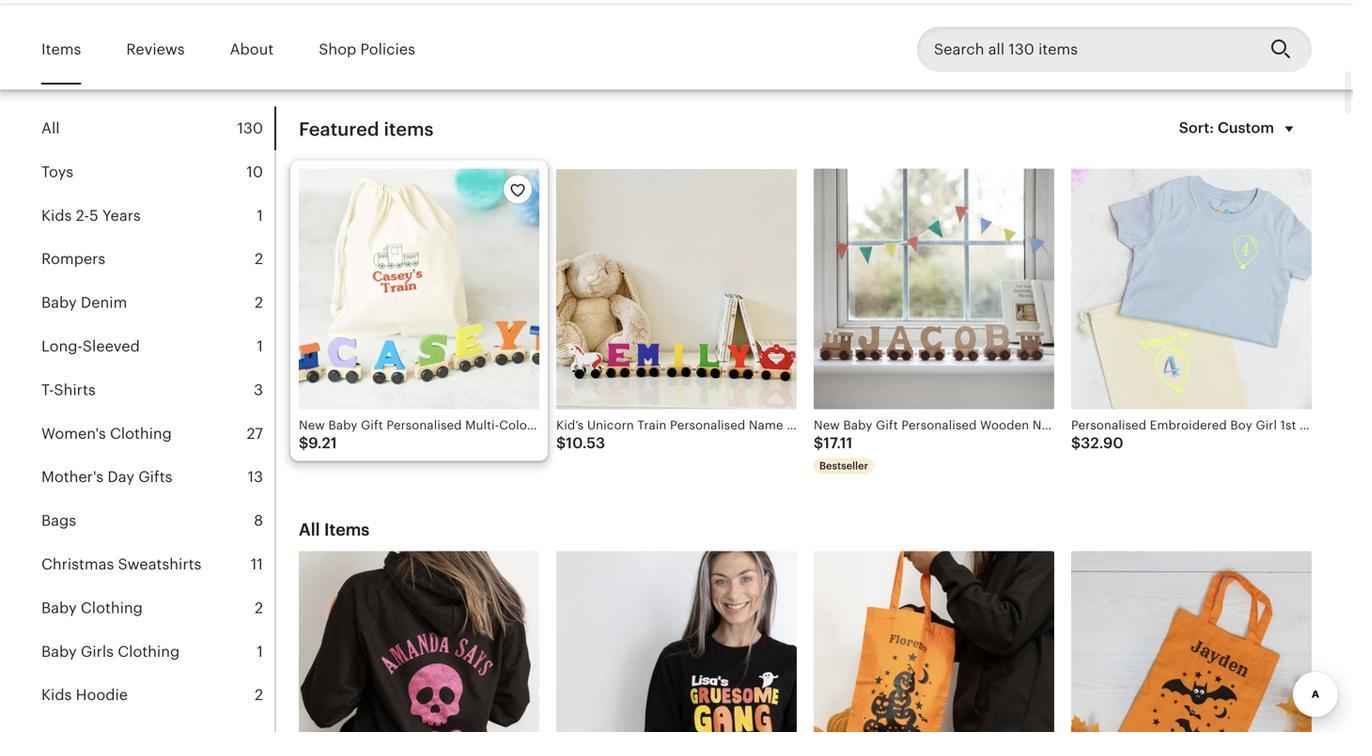 Task type: locate. For each thing, give the bounding box(es) containing it.
5 tab from the top
[[41, 281, 275, 325]]

12 tab from the top
[[41, 587, 275, 630]]

personalised halloween trick or treat bag orange gift bag tote bag happy halloween gifts for kids pumpkins childs halloween accessories image
[[814, 551, 1055, 732]]

items
[[41, 41, 81, 58], [324, 520, 370, 539]]

personalised embroidered boy girl 1st 2nd party t shirt top, baby and kids birthday t shirt balloon design, personalised gift bag, baby gift image
[[1072, 169, 1312, 409]]

clothing up gifts
[[110, 425, 172, 442]]

0 horizontal spatial all
[[41, 120, 60, 137]]

baby left girls
[[41, 643, 77, 660]]

kids left 2-
[[41, 207, 72, 224]]

1 horizontal spatial all
[[299, 520, 320, 539]]

1 up 3
[[257, 338, 263, 355]]

tab containing kids hoodie
[[41, 674, 275, 717]]

all
[[41, 120, 60, 137], [299, 520, 320, 539]]

1 kids from the top
[[41, 207, 72, 224]]

1 1 from the top
[[257, 207, 263, 224]]

rompers
[[41, 251, 105, 268]]

0 vertical spatial all
[[41, 120, 60, 137]]

3 2 from the top
[[255, 600, 263, 617]]

2 1 from the top
[[257, 338, 263, 355]]

bestseller
[[820, 460, 869, 472]]

1 for baby girls clothing
[[257, 643, 263, 660]]

1 down 11
[[257, 643, 263, 660]]

1 $ from the left
[[299, 435, 309, 452]]

1 for long-sleeved
[[257, 338, 263, 355]]

all right 8
[[299, 520, 320, 539]]

10 tab from the top
[[41, 499, 275, 543]]

3 $ from the left
[[814, 435, 824, 452]]

reviews
[[126, 41, 185, 58]]

items link
[[41, 28, 81, 71]]

clothing
[[110, 425, 172, 442], [81, 600, 143, 617], [118, 643, 180, 660]]

13 tab from the top
[[41, 630, 275, 674]]

sort:
[[1180, 120, 1215, 137]]

shirts
[[54, 382, 96, 399]]

6 tab from the top
[[41, 325, 275, 368]]

$ 17.11 bestseller
[[814, 435, 869, 472]]

shop policies
[[319, 41, 416, 58]]

9 tab from the top
[[41, 456, 275, 499]]

tab containing bags
[[41, 499, 275, 543]]

women's
[[41, 425, 106, 442]]

$ for $ 10.53
[[557, 435, 566, 452]]

baby up long-
[[41, 294, 77, 311]]

2 2 from the top
[[255, 294, 263, 311]]

4 tab from the top
[[41, 238, 275, 281]]

name
[[611, 418, 645, 433]]

kids 2-5 years
[[41, 207, 141, 224]]

1 vertical spatial kids
[[41, 687, 72, 704]]

baby inside new baby gift personalised multi-coloured wooden name letter train $ 9.21
[[329, 418, 358, 433]]

all for all
[[41, 120, 60, 137]]

tab containing all
[[41, 107, 275, 150]]

new baby gift personalised wooden name letter train with embroidered personalised gift bag image
[[814, 169, 1055, 409]]

kids for kids 2-5 years
[[41, 207, 72, 224]]

tab containing christmas sweatshirts
[[41, 543, 275, 587]]

clothing right girls
[[118, 643, 180, 660]]

shop
[[319, 41, 357, 58]]

baby up 9.21
[[329, 418, 358, 433]]

2 tab from the top
[[41, 150, 275, 194]]

1 down 10
[[257, 207, 263, 224]]

wooden
[[558, 418, 607, 433]]

2 vertical spatial 1
[[257, 643, 263, 660]]

featured items
[[299, 118, 434, 140]]

about link
[[230, 28, 274, 71]]

1 vertical spatial all
[[299, 520, 320, 539]]

baby for baby clothing
[[41, 600, 77, 617]]

featured
[[299, 118, 379, 140]]

2 $ from the left
[[557, 435, 566, 452]]

baby for baby girls clothing
[[41, 643, 77, 660]]

tab containing mother's day gifts
[[41, 456, 275, 499]]

3 1 from the top
[[257, 643, 263, 660]]

kids left hoodie
[[41, 687, 72, 704]]

clothing up the baby girls clothing
[[81, 600, 143, 617]]

0 vertical spatial kids
[[41, 207, 72, 224]]

baby clothing
[[41, 600, 143, 617]]

toys
[[41, 164, 73, 180]]

10.53
[[566, 435, 606, 452]]

1 2 from the top
[[255, 251, 263, 268]]

tab containing baby denim
[[41, 281, 275, 325]]

0 vertical spatial 1
[[257, 207, 263, 224]]

1 vertical spatial 1
[[257, 338, 263, 355]]

new baby gift personalised multi-coloured wooden name letter train $ 9.21
[[299, 418, 716, 452]]

7 tab from the top
[[41, 368, 275, 412]]

2 for rompers
[[255, 251, 263, 268]]

$ inside $ 17.11 bestseller
[[814, 435, 824, 452]]

13
[[248, 469, 263, 486]]

sweatshirts
[[118, 556, 202, 573]]

14 tab from the top
[[41, 674, 275, 717]]

baby down christmas on the left of the page
[[41, 600, 77, 617]]

christmas sweatshirts
[[41, 556, 202, 573]]

kids for kids hoodie
[[41, 687, 72, 704]]

personalised halloween sweatshirt, halloween,autumn clothing,fall sweater,unisex,halloween costume,ghost,halloween gang,black sweatshirt image
[[557, 551, 797, 732]]

bags
[[41, 513, 76, 529]]

0 vertical spatial clothing
[[110, 425, 172, 442]]

baby for baby denim
[[41, 294, 77, 311]]

years
[[102, 207, 141, 224]]

3 tab from the top
[[41, 194, 275, 238]]

1 tab from the top
[[41, 107, 275, 150]]

1 vertical spatial clothing
[[81, 600, 143, 617]]

all up the toys
[[41, 120, 60, 137]]

tab containing women's clothing
[[41, 412, 275, 456]]

tab
[[41, 107, 275, 150], [41, 150, 275, 194], [41, 194, 275, 238], [41, 238, 275, 281], [41, 281, 275, 325], [41, 325, 275, 368], [41, 368, 275, 412], [41, 412, 275, 456], [41, 456, 275, 499], [41, 499, 275, 543], [41, 543, 275, 587], [41, 587, 275, 630], [41, 630, 275, 674], [41, 674, 275, 717], [41, 717, 275, 732]]

2 for baby denim
[[255, 294, 263, 311]]

coloured
[[499, 418, 555, 433]]

women's clothing
[[41, 425, 172, 442]]

all inside tab
[[41, 120, 60, 137]]

4 2 from the top
[[255, 687, 263, 704]]

baby
[[41, 294, 77, 311], [329, 418, 358, 433], [41, 600, 77, 617], [41, 643, 77, 660]]

4 $ from the left
[[1072, 435, 1081, 452]]

0 horizontal spatial items
[[41, 41, 81, 58]]

15 tab from the top
[[41, 717, 275, 732]]

kids
[[41, 207, 72, 224], [41, 687, 72, 704]]

2 kids from the top
[[41, 687, 72, 704]]

1
[[257, 207, 263, 224], [257, 338, 263, 355], [257, 643, 263, 660]]

custom
[[1218, 120, 1275, 137]]

reviews link
[[126, 28, 185, 71]]

8 tab from the top
[[41, 412, 275, 456]]

all for all items
[[299, 520, 320, 539]]

130
[[237, 120, 263, 137]]

11 tab from the top
[[41, 543, 275, 587]]

policies
[[361, 41, 416, 58]]

long-
[[41, 338, 83, 355]]

1 horizontal spatial items
[[324, 520, 370, 539]]

2
[[255, 251, 263, 268], [255, 294, 263, 311], [255, 600, 263, 617], [255, 687, 263, 704]]

2-
[[76, 207, 89, 224]]

kid's unicorn train personalised name gift multi-coloured wooden name letter train, unicorn gift image
[[557, 169, 797, 409]]

t-shirts
[[41, 382, 96, 399]]

mother's day gifts
[[41, 469, 173, 486]]

32.90
[[1081, 435, 1124, 452]]

$
[[299, 435, 309, 452], [557, 435, 566, 452], [814, 435, 824, 452], [1072, 435, 1081, 452]]



Task type: vqa. For each thing, say whether or not it's contained in the screenshot.
tab
yes



Task type: describe. For each thing, give the bounding box(es) containing it.
2 for kids hoodie
[[255, 687, 263, 704]]

train
[[687, 418, 716, 433]]

3
[[254, 382, 263, 399]]

items
[[384, 118, 434, 140]]

sleeved
[[83, 338, 140, 355]]

t-
[[41, 382, 54, 399]]

personalised
[[387, 418, 462, 433]]

sections tab list
[[41, 107, 276, 732]]

Search all 130 items text field
[[918, 27, 1256, 72]]

sort: custom button
[[1168, 107, 1312, 152]]

$ 32.90
[[1072, 435, 1124, 452]]

0 vertical spatial items
[[41, 41, 81, 58]]

8
[[254, 513, 263, 529]]

17.11
[[824, 435, 853, 452]]

kids hoodie
[[41, 687, 128, 704]]

2 for baby clothing
[[255, 600, 263, 617]]

clothing for baby clothing
[[81, 600, 143, 617]]

gift
[[361, 418, 383, 433]]

$ 10.53
[[557, 435, 606, 452]]

tab containing toys
[[41, 150, 275, 194]]

sort: custom
[[1180, 120, 1275, 137]]

2 vertical spatial clothing
[[118, 643, 180, 660]]

clothing for women's clothing
[[110, 425, 172, 442]]

personalised halloween hoodie,halloween,womens hoodie,halloween costume,skull,black hoodie, pink glitter print, print on back,ladies hoodie image
[[299, 551, 540, 732]]

tab containing long-sleeved
[[41, 325, 275, 368]]

denim
[[81, 294, 127, 311]]

personalised halloween trick or treat bag orange gift bag tote bag happy halloween gifts for kids black bats childs halloween accessories image
[[1072, 551, 1312, 732]]

11
[[251, 556, 263, 573]]

10
[[247, 164, 263, 180]]

new baby gift personalised multi-coloured wooden name letter train image
[[299, 169, 540, 409]]

long-sleeved
[[41, 338, 140, 355]]

all items
[[299, 520, 370, 539]]

$ for $ 17.11 bestseller
[[814, 435, 824, 452]]

gifts
[[138, 469, 173, 486]]

girls
[[81, 643, 114, 660]]

tab containing t-shirts
[[41, 368, 275, 412]]

$ inside new baby gift personalised multi-coloured wooden name letter train $ 9.21
[[299, 435, 309, 452]]

tab containing rompers
[[41, 238, 275, 281]]

baby girls clothing
[[41, 643, 180, 660]]

multi-
[[466, 418, 499, 433]]

5
[[89, 207, 98, 224]]

1 for kids 2-5 years
[[257, 207, 263, 224]]

shop policies link
[[319, 28, 416, 71]]

mother's
[[41, 469, 104, 486]]

$ for $ 32.90
[[1072, 435, 1081, 452]]

9.21
[[309, 435, 337, 452]]

27
[[247, 425, 263, 442]]

day
[[108, 469, 134, 486]]

tab containing kids 2-5 years
[[41, 194, 275, 238]]

baby denim
[[41, 294, 127, 311]]

tab containing baby clothing
[[41, 587, 275, 630]]

1 vertical spatial items
[[324, 520, 370, 539]]

hoodie
[[76, 687, 128, 704]]

christmas
[[41, 556, 114, 573]]

letter
[[648, 418, 684, 433]]

about
[[230, 41, 274, 58]]

new
[[299, 418, 325, 433]]

tab containing baby girls clothing
[[41, 630, 275, 674]]



